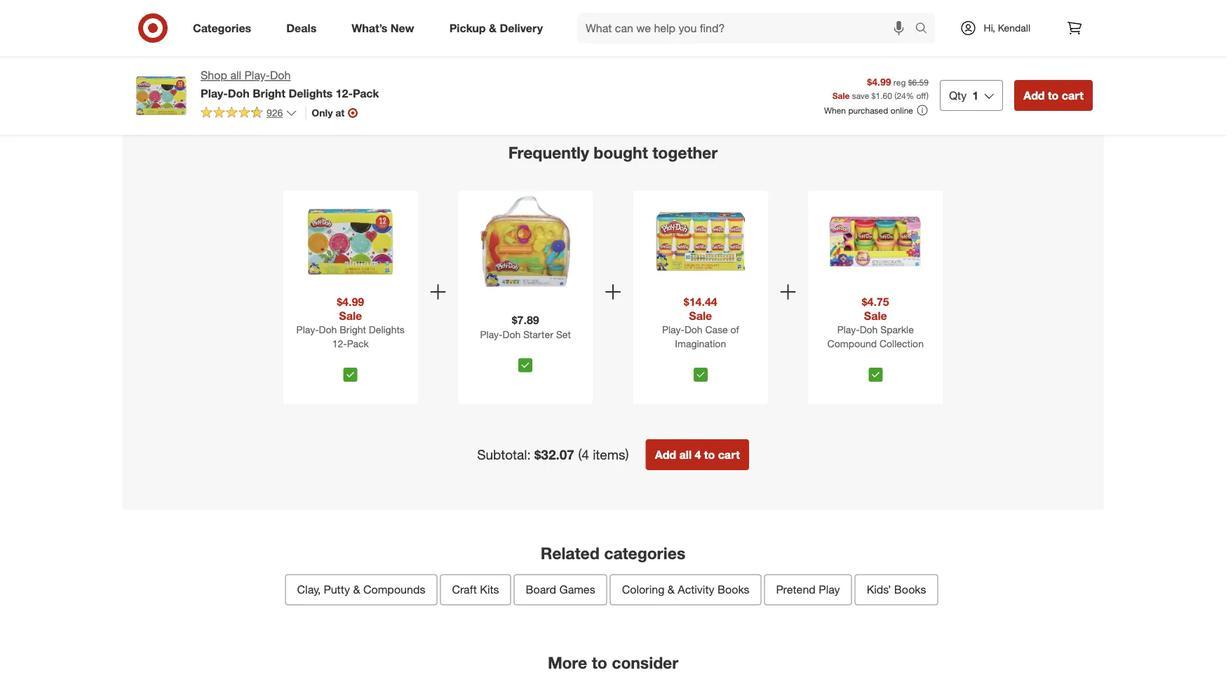 Task type: vqa. For each thing, say whether or not it's contained in the screenshot.
all for Shop
yes



Task type: locate. For each thing, give the bounding box(es) containing it.
play
[[819, 583, 840, 597]]

0 horizontal spatial delights
[[289, 86, 333, 100]]

play- inside '$4.75 sale play-doh sparkle compound collection'
[[838, 323, 860, 336]]

board
[[526, 583, 557, 597]]

all inside button
[[680, 448, 692, 461]]

putty
[[324, 583, 350, 597]]

pickup & delivery
[[450, 21, 543, 35]]

(
[[895, 90, 897, 101]]

1 horizontal spatial books
[[895, 583, 927, 597]]

926
[[267, 107, 283, 119]]

hi,
[[984, 22, 996, 34]]

doh inside $4.99 sale play-doh bright delights 12-pack
[[319, 323, 337, 336]]

sale up play-doh bright delights 12-pack 'link'
[[339, 309, 362, 322]]

when
[[824, 105, 846, 115]]

starter
[[524, 328, 554, 340]]

at
[[336, 107, 345, 119]]

None checkbox
[[519, 358, 533, 372], [344, 368, 358, 382], [869, 368, 883, 382], [519, 358, 533, 372], [344, 368, 358, 382], [869, 368, 883, 382]]

play- for $14.44 sale play-doh case of imagination
[[662, 323, 685, 336]]

games
[[560, 583, 596, 597]]

$4.99 for reg
[[868, 75, 892, 88]]

1 vertical spatial $4.99
[[337, 295, 364, 308]]

12- inside $4.99 sale play-doh bright delights 12-pack
[[332, 337, 347, 350]]

play-doh case of imagination image
[[653, 194, 748, 289]]

sale down $14.44
[[689, 309, 712, 322]]

to inside the add all 4 to cart button
[[704, 448, 715, 461]]

2 horizontal spatial &
[[668, 583, 675, 597]]

play-
[[245, 68, 270, 82], [201, 86, 228, 100], [297, 323, 319, 336], [662, 323, 685, 336], [838, 323, 860, 336], [480, 328, 503, 340]]

1 vertical spatial all
[[680, 448, 692, 461]]

online
[[891, 105, 914, 115]]

play- for $4.75 sale play-doh sparkle compound collection
[[838, 323, 860, 336]]

sale inside $4.99 sale play-doh bright delights 12-pack
[[339, 309, 362, 322]]

$4.99 inside $4.99 reg $6.59 sale save $ 1.60 ( 24 % off )
[[868, 75, 892, 88]]

clay, putty & compounds link
[[285, 574, 437, 605]]

play- inside $14.44 sale play-doh case of imagination
[[662, 323, 685, 336]]

%
[[906, 90, 914, 101]]

add to cart
[[148, 17, 193, 27], [291, 17, 336, 27], [434, 17, 480, 27], [578, 17, 623, 27], [721, 17, 766, 27], [864, 17, 909, 27], [1007, 17, 1052, 27], [1024, 88, 1084, 102]]

sale inside '$4.75 sale play-doh sparkle compound collection'
[[864, 309, 887, 322]]

sale inside $14.44 sale play-doh case of imagination
[[689, 309, 712, 322]]

1 horizontal spatial delights
[[369, 323, 405, 336]]

1 horizontal spatial &
[[489, 21, 497, 35]]

what's new
[[352, 21, 414, 35]]

sale inside $4.99 reg $6.59 sale save $ 1.60 ( 24 % off )
[[833, 90, 850, 101]]

0 horizontal spatial books
[[718, 583, 750, 597]]

$4.99 up 1.60
[[868, 75, 892, 88]]

& for what's new
[[489, 21, 497, 35]]

sale for $14.44
[[689, 309, 712, 322]]

craft kits
[[452, 583, 499, 597]]

pretend play
[[777, 583, 840, 597]]

craft
[[452, 583, 477, 597]]

compounds
[[363, 583, 426, 597]]

search
[[909, 23, 943, 36]]

delights
[[289, 86, 333, 100], [369, 323, 405, 336]]

&
[[489, 21, 497, 35], [353, 583, 360, 597], [668, 583, 675, 597]]

None checkbox
[[694, 368, 708, 382]]

collection
[[880, 337, 924, 350]]

1 vertical spatial bright
[[340, 323, 366, 336]]

add inside button
[[655, 448, 677, 461]]

1 horizontal spatial all
[[680, 448, 692, 461]]

books right kids'
[[895, 583, 927, 597]]

$4.99 inside $4.99 sale play-doh bright delights 12-pack
[[337, 295, 364, 308]]

play- for $4.99 sale play-doh bright delights 12-pack
[[297, 323, 319, 336]]

play- for shop all play-doh play-doh bright delights 12-pack
[[245, 68, 270, 82]]

1 books from the left
[[718, 583, 750, 597]]

0 horizontal spatial $4.99
[[337, 295, 364, 308]]

doh inside '$4.75 sale play-doh sparkle compound collection'
[[860, 323, 878, 336]]

bright inside $4.99 sale play-doh bright delights 12-pack
[[340, 323, 366, 336]]

play-doh sparkle compound collection image
[[828, 194, 924, 289]]

& right putty
[[353, 583, 360, 597]]

0 vertical spatial bright
[[253, 86, 286, 100]]

all for shop
[[230, 68, 241, 82]]

books right the activity
[[718, 583, 750, 597]]

bright
[[253, 86, 286, 100], [340, 323, 366, 336]]

kids' books link
[[855, 574, 939, 605]]

sale for $4.75
[[864, 309, 887, 322]]

subtotal: $32.07 (4 items)
[[477, 447, 629, 463]]

cart
[[177, 17, 193, 27], [320, 17, 336, 27], [463, 17, 480, 27], [606, 17, 623, 27], [749, 17, 766, 27], [893, 17, 909, 27], [1036, 17, 1052, 27], [1062, 88, 1084, 102], [718, 448, 740, 461]]

frequently
[[509, 143, 589, 162]]

play-doh starter set image
[[478, 194, 573, 289]]

0 vertical spatial 12-
[[336, 86, 353, 100]]

12-
[[336, 86, 353, 100], [332, 337, 347, 350]]

0 vertical spatial pack
[[353, 86, 379, 100]]

1 vertical spatial pack
[[347, 337, 369, 350]]

0 vertical spatial all
[[230, 68, 241, 82]]

bright inside shop all play-doh play-doh bright delights 12-pack
[[253, 86, 286, 100]]

add
[[148, 17, 164, 27], [291, 17, 307, 27], [434, 17, 450, 27], [578, 17, 594, 27], [721, 17, 737, 27], [864, 17, 880, 27], [1007, 17, 1023, 27], [1024, 88, 1045, 102], [655, 448, 677, 461]]

1 horizontal spatial bright
[[340, 323, 366, 336]]

0 horizontal spatial bright
[[253, 86, 286, 100]]

$4.99 reg $6.59 sale save $ 1.60 ( 24 % off )
[[833, 75, 929, 101]]

1 vertical spatial delights
[[369, 323, 405, 336]]

0 horizontal spatial all
[[230, 68, 241, 82]]

sale up when
[[833, 90, 850, 101]]

together
[[653, 143, 718, 162]]

categories
[[604, 543, 686, 563]]

books
[[718, 583, 750, 597], [895, 583, 927, 597]]

1 horizontal spatial $4.99
[[868, 75, 892, 88]]

reg
[[894, 77, 906, 87]]

pack inside $4.99 sale play-doh bright delights 12-pack
[[347, 337, 369, 350]]

& inside "link"
[[668, 583, 675, 597]]

pack inside shop all play-doh play-doh bright delights 12-pack
[[353, 86, 379, 100]]

to
[[166, 17, 174, 27], [310, 17, 318, 27], [453, 17, 461, 27], [596, 17, 604, 27], [739, 17, 747, 27], [882, 17, 890, 27], [1025, 17, 1033, 27], [1048, 88, 1059, 102], [704, 448, 715, 461], [592, 653, 608, 673]]

sale down $4.75
[[864, 309, 887, 322]]

0 vertical spatial delights
[[289, 86, 333, 100]]

& left the activity
[[668, 583, 675, 597]]

pretend play link
[[765, 574, 852, 605]]

$7.89 play-doh starter set
[[480, 313, 571, 340]]

$4.99 up play-doh bright delights 12-pack 'link'
[[337, 295, 364, 308]]

more
[[548, 653, 588, 673]]

cart inside button
[[718, 448, 740, 461]]

play- inside $4.99 sale play-doh bright delights 12-pack
[[297, 323, 319, 336]]

case
[[706, 323, 728, 336]]

all inside shop all play-doh play-doh bright delights 12-pack
[[230, 68, 241, 82]]

sale
[[833, 90, 850, 101], [339, 309, 362, 322], [689, 309, 712, 322], [864, 309, 887, 322]]

doh for $14.44 sale play-doh case of imagination
[[685, 323, 703, 336]]

kids' books
[[867, 583, 927, 597]]

& right pickup
[[489, 21, 497, 35]]

hi, kendall
[[984, 22, 1031, 34]]

sparkle
[[881, 323, 914, 336]]

0 vertical spatial $4.99
[[868, 75, 892, 88]]

kits
[[480, 583, 499, 597]]

board games
[[526, 583, 596, 597]]

doh inside the $7.89 play-doh starter set
[[503, 328, 521, 340]]

1 vertical spatial 12-
[[332, 337, 347, 350]]

all
[[230, 68, 241, 82], [680, 448, 692, 461]]

$4.99
[[868, 75, 892, 88], [337, 295, 364, 308]]

compound
[[828, 337, 877, 350]]

board games link
[[514, 574, 607, 605]]

all right shop
[[230, 68, 241, 82]]

doh inside $14.44 sale play-doh case of imagination
[[685, 323, 703, 336]]

imagination
[[675, 337, 726, 350]]

all left 4
[[680, 448, 692, 461]]



Task type: describe. For each thing, give the bounding box(es) containing it.
when purchased online
[[824, 105, 914, 115]]

consider
[[612, 653, 679, 673]]

books inside "link"
[[718, 583, 750, 597]]

shop
[[201, 68, 227, 82]]

coloring
[[622, 583, 665, 597]]

$32.07
[[535, 447, 575, 463]]

related
[[541, 543, 600, 563]]

purchased
[[849, 105, 889, 115]]

set
[[556, 328, 571, 340]]

off
[[917, 90, 927, 101]]

$4.99 for sale
[[337, 295, 364, 308]]

craft kits link
[[440, 574, 511, 605]]

play-doh sparkle compound collection link
[[812, 323, 940, 362]]

doh for shop all play-doh play-doh bright delights 12-pack
[[270, 68, 291, 82]]

What can we help you find? suggestions appear below search field
[[578, 13, 919, 44]]

play-doh bright delights 12-pack image
[[303, 194, 398, 289]]

& for board games
[[668, 583, 675, 597]]

delights inside shop all play-doh play-doh bright delights 12-pack
[[289, 86, 333, 100]]

clay, putty & compounds
[[297, 583, 426, 597]]

save
[[852, 90, 870, 101]]

doh for $4.75 sale play-doh sparkle compound collection
[[860, 323, 878, 336]]

items)
[[593, 447, 629, 463]]

1.60
[[876, 90, 892, 101]]

pickup & delivery link
[[438, 13, 561, 44]]

2 books from the left
[[895, 583, 927, 597]]

activity
[[678, 583, 715, 597]]

frequently bought together
[[509, 143, 718, 162]]

delivery
[[500, 21, 543, 35]]

more to consider
[[548, 653, 679, 673]]

1
[[973, 88, 979, 102]]

bought
[[594, 143, 648, 162]]

$14.44
[[684, 295, 718, 308]]

kids'
[[867, 583, 892, 597]]

related categories
[[541, 543, 686, 563]]

all for add
[[680, 448, 692, 461]]

0 horizontal spatial &
[[353, 583, 360, 597]]

delights inside $4.99 sale play-doh bright delights 12-pack
[[369, 323, 405, 336]]

deals link
[[275, 13, 334, 44]]

deals
[[286, 21, 317, 35]]

doh for $4.99 sale play-doh bright delights 12-pack
[[319, 323, 337, 336]]

coloring & activity books link
[[610, 574, 762, 605]]

categories link
[[181, 13, 269, 44]]

play-doh starter set link
[[461, 327, 590, 353]]

categories
[[193, 21, 251, 35]]

4
[[695, 448, 701, 461]]

pretend
[[777, 583, 816, 597]]

of
[[731, 323, 739, 336]]

$7.89
[[512, 313, 539, 327]]

image of play-doh bright delights 12-pack image
[[133, 67, 189, 124]]

play- inside the $7.89 play-doh starter set
[[480, 328, 503, 340]]

qty 1
[[949, 88, 979, 102]]

only
[[312, 107, 333, 119]]

new
[[391, 21, 414, 35]]

$6.59
[[909, 77, 929, 87]]

$4.99 sale play-doh bright delights 12-pack
[[297, 295, 405, 350]]

add all 4 to cart
[[655, 448, 740, 461]]

only at
[[312, 107, 345, 119]]

)
[[927, 90, 929, 101]]

$4.75 sale play-doh sparkle compound collection
[[828, 295, 924, 350]]

$4.75
[[862, 295, 890, 308]]

play-doh bright delights 12-pack link
[[286, 323, 415, 362]]

what's
[[352, 21, 388, 35]]

12- inside shop all play-doh play-doh bright delights 12-pack
[[336, 86, 353, 100]]

sale for $4.99
[[339, 309, 362, 322]]

subtotal:
[[477, 447, 531, 463]]

coloring & activity books
[[622, 583, 750, 597]]

clay,
[[297, 583, 321, 597]]

add all 4 to cart button
[[646, 439, 749, 470]]

$14.44 sale play-doh case of imagination
[[662, 295, 739, 350]]

926 link
[[201, 106, 297, 122]]

$
[[872, 90, 876, 101]]

shop all play-doh play-doh bright delights 12-pack
[[201, 68, 379, 100]]

pickup
[[450, 21, 486, 35]]

search button
[[909, 13, 943, 46]]

(4
[[578, 447, 589, 463]]

play-doh case of imagination link
[[636, 323, 765, 362]]

kendall
[[998, 22, 1031, 34]]

24
[[897, 90, 906, 101]]

qty
[[949, 88, 967, 102]]



